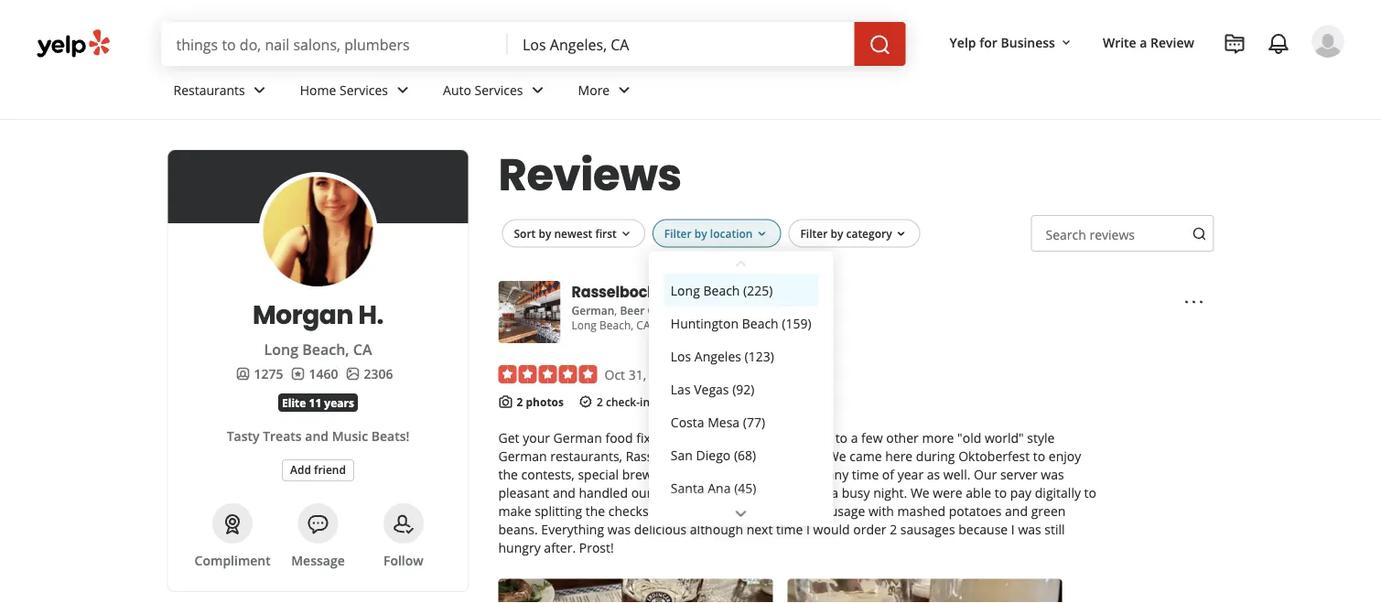 Task type: vqa. For each thing, say whether or not it's contained in the screenshot.
can
no



Task type: locate. For each thing, give the bounding box(es) containing it.
beach, up 1460
[[302, 340, 349, 359]]

long inside rasselbock kitchen & beer garden german , beer gardens , salad long beach, ca
[[572, 318, 597, 333]]

16 chevron down v2 image inside yelp for business "button"
[[1060, 35, 1074, 50]]

1 horizontal spatial by
[[695, 226, 708, 241]]

business categories element
[[159, 66, 1345, 119]]

oktoberfest
[[959, 448, 1030, 465]]

music
[[332, 427, 368, 445]]

time down kasekrainer
[[777, 521, 804, 538]]

0 horizontal spatial i
[[686, 503, 690, 520]]

night.
[[874, 484, 908, 502]]

by left category
[[831, 226, 844, 241]]

here
[[886, 448, 913, 465]]

0 vertical spatial we
[[828, 448, 847, 465]]

las vegas (92) button
[[664, 372, 819, 405]]

16 chevron down v2 image right category
[[894, 227, 909, 242]]

none field 'near'
[[523, 34, 840, 54]]

review
[[1151, 33, 1195, 51]]

was down checks
[[608, 521, 631, 538]]

green
[[1032, 503, 1066, 520]]

beach, up oct
[[600, 318, 634, 333]]

24 chevron down v2 image
[[249, 79, 271, 101], [392, 79, 414, 101], [527, 79, 549, 101], [731, 503, 753, 525]]

services for home services
[[340, 81, 388, 99]]

still
[[1045, 521, 1066, 538]]

16 friends v2 image
[[236, 367, 251, 381]]

1 services from the left
[[340, 81, 388, 99]]

to left pay
[[995, 484, 1008, 502]]

handled
[[579, 484, 628, 502]]

0 vertical spatial ca
[[637, 318, 651, 333]]

1 horizontal spatial none field
[[523, 34, 840, 54]]

0 horizontal spatial ,
[[615, 303, 618, 318]]

0 horizontal spatial more
[[738, 448, 770, 465]]

beer left gardens
[[620, 303, 645, 318]]

gardens
[[648, 303, 693, 318]]

long up the 1275
[[264, 340, 299, 359]]

of up night.
[[883, 466, 895, 483]]

2 by from the left
[[695, 226, 708, 241]]

more
[[923, 429, 955, 447], [738, 448, 770, 465]]

and down pay
[[1006, 503, 1028, 520]]

ca inside rasselbock kitchen & beer garden german , beer gardens , salad long beach, ca
[[637, 318, 651, 333]]

menu image
[[1184, 291, 1206, 313]]

1 horizontal spatial ,
[[693, 303, 695, 318]]

a
[[1141, 33, 1148, 51], [851, 429, 859, 447], [708, 448, 715, 465], [832, 484, 839, 502]]

, left the salad
[[693, 303, 695, 318]]

h.
[[359, 297, 384, 333]]

los
[[671, 347, 692, 365]]

of left 5
[[695, 484, 707, 502]]

  text field
[[1032, 215, 1215, 252]]

write a review
[[1104, 33, 1195, 51]]

special
[[578, 466, 619, 483]]

24 chevron down v2 image inside 'auto services' link
[[527, 79, 549, 101]]

german down your
[[499, 448, 547, 465]]

ca up oct 31, 2023
[[637, 318, 651, 333]]

0 horizontal spatial long
[[264, 340, 299, 359]]

german left beer gardens link
[[572, 303, 615, 318]]

costa mesa (77) button
[[664, 405, 819, 438]]

beach up (123) at right
[[742, 314, 779, 332]]

and up splitting on the left of the page
[[553, 484, 576, 502]]

filter by location button
[[653, 219, 782, 248]]

by left location
[[695, 226, 708, 241]]

0 horizontal spatial we
[[828, 448, 847, 465]]

santa ana (45) button
[[664, 471, 819, 504]]

we up mashed
[[911, 484, 930, 502]]

0 horizontal spatial none field
[[176, 34, 494, 54]]

0 horizontal spatial of
[[695, 484, 707, 502]]

projects image
[[1224, 33, 1246, 55]]

2 horizontal spatial 2
[[890, 521, 898, 538]]

16 check in v2 image
[[579, 395, 593, 409]]

few
[[862, 429, 883, 447]]

None field
[[176, 34, 494, 54], [523, 34, 840, 54]]

your
[[523, 429, 550, 447]]

german up restaurants, in the bottom left of the page
[[554, 429, 602, 447]]

delicious
[[634, 521, 687, 538]]

and up group
[[662, 466, 685, 483]]

0 vertical spatial beer
[[734, 282, 767, 302]]

prost!
[[580, 539, 614, 557]]

2 horizontal spatial long
[[671, 281, 700, 299]]

0 horizontal spatial 2
[[517, 395, 523, 410]]

16 chevron down v2 image right business at the right top of the page
[[1060, 35, 1074, 50]]

music
[[712, 466, 747, 483]]

the up pleasant
[[499, 466, 518, 483]]

beach inside button
[[742, 314, 779, 332]]

more up during
[[923, 429, 955, 447]]

more down while
[[738, 448, 770, 465]]

2 horizontal spatial by
[[831, 226, 844, 241]]

"old
[[958, 429, 982, 447]]

but
[[750, 466, 771, 483]]

1 vertical spatial with
[[869, 503, 895, 520]]

was left 'still'
[[1019, 521, 1042, 538]]

the down 'handled'
[[586, 503, 606, 520]]

1 horizontal spatial 2
[[597, 395, 603, 410]]

world"
[[985, 429, 1025, 447]]

0 horizontal spatial filter
[[665, 226, 692, 241]]

16 chevron down v2 image inside the sort by newest first dropdown button
[[619, 227, 634, 242]]

i left would
[[807, 521, 810, 538]]

24 chevron down v2 image inside home services link
[[392, 79, 414, 101]]

los angeles (123) button
[[664, 340, 819, 372]]

services right auto
[[475, 81, 523, 99]]

24 chevron down v2 image left auto
[[392, 79, 414, 101]]

we
[[828, 448, 847, 465], [911, 484, 930, 502]]

with down music
[[721, 484, 747, 502]]

0 vertical spatial of
[[883, 466, 895, 483]]

and
[[305, 427, 329, 445], [662, 466, 685, 483], [553, 484, 576, 502], [1006, 503, 1028, 520]]

came
[[850, 448, 882, 465]]

auto services link
[[429, 66, 564, 119]]

with down night.
[[869, 503, 895, 520]]

rasselbock up german link
[[572, 282, 657, 302]]

2 photos
[[517, 395, 564, 410]]

user actions element
[[936, 23, 1371, 136]]

fix
[[637, 429, 651, 447]]

1 filter from the left
[[665, 226, 692, 241]]

ca inside morgan h. long beach, ca
[[353, 340, 372, 359]]

filters group
[[499, 219, 925, 526]]

1 horizontal spatial we
[[911, 484, 930, 502]]

filter for filter by category
[[801, 226, 828, 241]]

beer gardens link
[[620, 303, 693, 318]]

rasselbock kitchen & beer garden german , beer gardens , salad long beach, ca
[[572, 282, 825, 333]]

contests,
[[522, 466, 575, 483]]

(225)
[[744, 281, 773, 299]]

to right the been
[[836, 429, 848, 447]]

1 horizontal spatial services
[[475, 81, 523, 99]]

long beach (225)
[[671, 281, 773, 299]]

german
[[572, 303, 615, 318], [554, 429, 602, 447], [499, 448, 547, 465]]

time
[[853, 466, 879, 483], [777, 521, 804, 538]]

filter by location
[[665, 226, 753, 241]]

services right home
[[340, 81, 388, 99]]

a right is on the bottom right of page
[[708, 448, 715, 465]]

1 none field from the left
[[176, 34, 494, 54]]

was up digitally
[[1042, 466, 1065, 483]]

1 vertical spatial german
[[554, 429, 602, 447]]

2
[[517, 395, 523, 410], [597, 395, 603, 410], [890, 521, 898, 538]]

beach inside button
[[704, 281, 740, 299]]

oct
[[605, 366, 626, 383]]

bit
[[719, 448, 734, 465]]

follow image
[[393, 514, 415, 536]]

reviews
[[499, 144, 682, 206]]

2 right 16 check in v2 'image'
[[597, 395, 603, 410]]

1 horizontal spatial more
[[923, 429, 955, 447]]

year
[[898, 466, 924, 483]]

0 vertical spatial beach
[[704, 281, 740, 299]]

tasty treats and music beats!
[[227, 427, 410, 445]]

24 chevron down v2 image right restaurants
[[249, 79, 271, 101]]

0 horizontal spatial beach
[[704, 281, 740, 299]]

filter left location
[[665, 226, 692, 241]]

rasselbock down at
[[626, 448, 692, 465]]

none field up "home services"
[[176, 34, 494, 54]]

1 vertical spatial ca
[[353, 340, 372, 359]]

by for newest
[[539, 226, 552, 241]]

(68)
[[734, 446, 757, 464]]

1 vertical spatial more
[[738, 448, 770, 465]]

2 none field from the left
[[523, 34, 840, 54]]

0 horizontal spatial by
[[539, 226, 552, 241]]

1 vertical spatial rasselbock
[[626, 448, 692, 465]]

2 vertical spatial long
[[264, 340, 299, 359]]

beach up salad link
[[704, 281, 740, 299]]

as
[[928, 466, 941, 483]]

easy.
[[652, 503, 683, 520]]

diego
[[697, 446, 731, 464]]

long up gardens
[[671, 281, 700, 299]]

1 horizontal spatial time
[[853, 466, 879, 483]]

to right digitally
[[1085, 484, 1097, 502]]

1 vertical spatial long
[[572, 318, 597, 333]]

24 chevron down v2 image right auto services at the left
[[527, 79, 549, 101]]

ca up photos element
[[353, 340, 372, 359]]

german link
[[572, 303, 615, 318]]

0 horizontal spatial beach,
[[302, 340, 349, 359]]

1 horizontal spatial beach
[[742, 314, 779, 332]]

16 chevron down v2 image
[[1060, 35, 1074, 50], [619, 227, 634, 242], [894, 227, 909, 242]]

16 chevron down v2 image for filter by category
[[894, 227, 909, 242]]

11
[[309, 395, 322, 410]]

we up any
[[828, 448, 847, 465]]

by
[[539, 226, 552, 241], [695, 226, 708, 241], [831, 226, 844, 241]]

a right the write
[[1141, 33, 1148, 51]]

1 vertical spatial beach
[[742, 314, 779, 332]]

huntington beach (159)
[[671, 314, 812, 332]]

beer right &
[[734, 282, 767, 302]]

elite 11 years link
[[278, 394, 358, 412]]

1 horizontal spatial of
[[883, 466, 895, 483]]

2 horizontal spatial 16 chevron down v2 image
[[1060, 35, 1074, 50]]

german inside rasselbock kitchen & beer garden german , beer gardens , salad long beach, ca
[[572, 303, 615, 318]]

message
[[291, 552, 345, 569]]

by right sort
[[539, 226, 552, 241]]

1 horizontal spatial beach,
[[600, 318, 634, 333]]

i left had
[[686, 503, 690, 520]]

although
[[690, 521, 744, 538]]

reviews
[[1090, 226, 1136, 243]]

1 vertical spatial we
[[911, 484, 930, 502]]

0 horizontal spatial ca
[[353, 340, 372, 359]]

ana
[[708, 479, 731, 497]]

1 by from the left
[[539, 226, 552, 241]]

16 chevron down v2 image for sort by newest first
[[619, 227, 634, 242]]

16 chevron down v2 image inside filter by category dropdown button
[[894, 227, 909, 242]]

3 by from the left
[[831, 226, 844, 241]]

1 horizontal spatial filter
[[801, 226, 828, 241]]

i right because
[[1012, 521, 1015, 538]]

san
[[671, 446, 693, 464]]

0 vertical spatial rasselbock
[[572, 282, 657, 302]]

the up "although"
[[719, 503, 739, 520]]

time down came
[[853, 466, 879, 483]]

1 horizontal spatial long
[[572, 318, 597, 333]]

0 horizontal spatial services
[[340, 81, 388, 99]]

sort by newest first
[[514, 226, 617, 241]]

0 vertical spatial long
[[671, 281, 700, 299]]

0 horizontal spatial 16 chevron down v2 image
[[619, 227, 634, 242]]

1 horizontal spatial beer
[[734, 282, 767, 302]]

filter right 16 chevron down v2 image
[[801, 226, 828, 241]]

services for auto services
[[475, 81, 523, 99]]

1 vertical spatial beer
[[620, 303, 645, 318]]

2 for 2 check-ins
[[597, 395, 603, 410]]

16 chevron down v2 image right first at top
[[619, 227, 634, 242]]

2 right 16 camera v2 icon
[[517, 395, 523, 410]]

0 vertical spatial more
[[923, 429, 955, 447]]

1 vertical spatial beach,
[[302, 340, 349, 359]]

long up 5 star rating image
[[572, 318, 597, 333]]

oct 31, 2023
[[605, 366, 679, 383]]

had
[[693, 503, 716, 520]]

yelp for business
[[950, 33, 1056, 51]]

2 services from the left
[[475, 81, 523, 99]]

message image
[[307, 514, 329, 536]]

beach for long
[[704, 281, 740, 299]]

2 horizontal spatial i
[[1012, 521, 1015, 538]]

2306
[[364, 365, 393, 382]]

2 vertical spatial german
[[499, 448, 547, 465]]

, left beer gardens link
[[615, 303, 618, 318]]

1 horizontal spatial 16 chevron down v2 image
[[894, 227, 909, 242]]

1275
[[254, 365, 283, 382]]

none field up 24 chevron down v2 icon
[[523, 34, 840, 54]]

2 horizontal spatial the
[[719, 503, 739, 520]]

0 vertical spatial with
[[721, 484, 747, 502]]

None search field
[[162, 22, 910, 66]]

1 horizontal spatial ca
[[637, 318, 651, 333]]

0 vertical spatial beach,
[[600, 318, 634, 333]]

1 vertical spatial time
[[777, 521, 804, 538]]

24 chevron down v2 image down (45)
[[731, 503, 753, 525]]

order
[[854, 521, 887, 538]]

long beach (225) button
[[664, 274, 819, 307]]

none field the find
[[176, 34, 494, 54]]

our
[[974, 466, 998, 483]]

2 filter from the left
[[801, 226, 828, 241]]

more link
[[564, 66, 650, 119]]

2 right order
[[890, 521, 898, 538]]

group
[[656, 484, 692, 502]]

0 vertical spatial german
[[572, 303, 615, 318]]

2 , from the left
[[693, 303, 695, 318]]

24 chevron down v2 image inside restaurants link
[[249, 79, 271, 101]]

kitchen
[[659, 282, 716, 302]]



Task type: describe. For each thing, give the bounding box(es) containing it.
ins
[[640, 395, 656, 410]]

beach for huntington
[[742, 314, 779, 332]]

any
[[828, 466, 849, 483]]

restaurants
[[174, 81, 245, 99]]

(123)
[[745, 347, 775, 365]]

splitting
[[535, 503, 583, 520]]

sausages
[[901, 521, 956, 538]]

24 chevron down v2 image for restaurants
[[249, 79, 271, 101]]

0 horizontal spatial beer
[[620, 303, 645, 318]]

make
[[499, 503, 532, 520]]

digitally
[[1036, 484, 1082, 502]]

(45)
[[735, 479, 757, 497]]

restaurants link
[[159, 66, 285, 119]]

0 vertical spatial time
[[853, 466, 879, 483]]

while
[[742, 429, 776, 447]]

rasselbock kitchen & beer garden link
[[572, 281, 825, 303]]

beach, inside morgan h. long beach, ca
[[302, 340, 349, 359]]

modern.
[[773, 448, 824, 465]]

compliment image
[[222, 514, 244, 536]]

angeles
[[695, 347, 742, 365]]

morgan h. long beach, ca
[[253, 297, 384, 359]]

home services link
[[285, 66, 429, 119]]

beach, inside rasselbock kitchen & beer garden german , beer gardens , salad long beach, ca
[[600, 318, 634, 333]]

16 camera v2 image
[[499, 395, 513, 409]]

mashed
[[898, 503, 946, 520]]

1 horizontal spatial the
[[586, 503, 606, 520]]

a left the few
[[851, 429, 859, 447]]

good
[[794, 466, 824, 483]]

filter for filter by location
[[665, 226, 692, 241]]

been
[[802, 429, 832, 447]]

rasselbock inside rasselbock kitchen & beer garden german , beer gardens , salad long beach, ca
[[572, 282, 657, 302]]

potatoes
[[949, 503, 1002, 520]]

bob b. image
[[1312, 25, 1345, 58]]

live
[[688, 466, 708, 483]]

hungry
[[499, 539, 541, 557]]

0 horizontal spatial the
[[499, 466, 518, 483]]

san diego (68) button
[[664, 438, 819, 471]]

a inside write a review link
[[1141, 33, 1148, 51]]

Find text field
[[176, 34, 494, 54]]

pay
[[1011, 484, 1032, 502]]

0 horizontal spatial with
[[721, 484, 747, 502]]

pleasant
[[499, 484, 550, 502]]

los angeles (123)
[[671, 347, 775, 365]]

search reviews
[[1046, 226, 1136, 243]]

by for category
[[831, 226, 844, 241]]

2 for 2 photos
[[517, 395, 523, 410]]

24 chevron down v2 image for home services
[[392, 79, 414, 101]]

get
[[499, 429, 520, 447]]

by for location
[[695, 226, 708, 241]]

ease
[[750, 484, 778, 502]]

to down "style"
[[1034, 448, 1046, 465]]

friend
[[314, 462, 346, 478]]

write
[[1104, 33, 1137, 51]]

long inside morgan h. long beach, ca
[[264, 340, 299, 359]]

  text field inside rasselbock kitchen & beer garden region
[[1032, 215, 1215, 252]]

food
[[606, 429, 633, 447]]

santa ana (45)
[[671, 479, 757, 497]]

search image
[[1193, 226, 1208, 241]]

restaurants,
[[551, 448, 623, 465]]

1 horizontal spatial i
[[807, 521, 810, 538]]

everything
[[542, 521, 605, 538]]

reviews element
[[291, 365, 338, 383]]

Near text field
[[523, 34, 840, 54]]

during
[[917, 448, 956, 465]]

location
[[711, 226, 753, 241]]

and down elite 11 years link
[[305, 427, 329, 445]]

search image
[[870, 34, 892, 56]]

enjoy
[[1049, 448, 1082, 465]]

rasselbock kitchen & beer garden region
[[491, 201, 1222, 604]]

elite 11 years
[[282, 395, 354, 410]]

morgan h. link
[[190, 297, 446, 333]]

our
[[632, 484, 652, 502]]

sort by newest first button
[[502, 219, 646, 248]]

compliment
[[195, 552, 271, 569]]

beans.
[[499, 521, 538, 538]]

able
[[966, 484, 992, 502]]

long inside button
[[671, 281, 700, 299]]

would
[[814, 521, 850, 538]]

16 chevron down v2 image for yelp for business
[[1060, 35, 1074, 50]]

1 vertical spatial of
[[695, 484, 707, 502]]

categories element
[[572, 302, 727, 319]]

server
[[1001, 466, 1038, 483]]

sausage
[[816, 503, 866, 520]]

0 horizontal spatial time
[[777, 521, 804, 538]]

add friend button
[[282, 460, 354, 482]]

2023
[[650, 366, 679, 383]]

16 review v2 image
[[291, 367, 305, 381]]

costa mesa (77)
[[671, 413, 766, 431]]

other
[[887, 429, 919, 447]]

add
[[290, 462, 311, 478]]

sort
[[514, 226, 536, 241]]

even
[[781, 484, 810, 502]]

huntington beach (159) button
[[664, 307, 819, 340]]

a right on
[[832, 484, 839, 502]]

24 chevron down v2 image for auto services
[[527, 79, 549, 101]]

treats
[[263, 427, 302, 445]]

because
[[959, 521, 1009, 538]]

yelp
[[950, 33, 977, 51]]

16 photos v2 image
[[346, 367, 360, 381]]

(159)
[[782, 314, 812, 332]]

(77)
[[743, 413, 766, 431]]

rasselbock inside get your german food fix at rasselbock. while i've been to a few other more "old world" style german restaurants, rasselbock is a bit more modern. we came here during oktoberfest to enjoy the contests, special brews and live music but it's good any time of year as well. our server was pleasant and handled our group of 5 with ease even on a busy night. we were able to pay digitally to make splitting the checks easy. i had the kasekrainer sausage with mashed potatoes and green beans. everything was delicious although next time i would order 2 sausages because i was still hungry after. prost!
[[626, 448, 692, 465]]

photos element
[[346, 365, 393, 383]]

1 , from the left
[[615, 303, 618, 318]]

follow
[[384, 552, 424, 569]]

31,
[[629, 366, 647, 383]]

notifications image
[[1268, 33, 1290, 55]]

24 chevron down v2 image
[[614, 79, 636, 101]]

salad link
[[698, 303, 727, 318]]

2 inside get your german food fix at rasselbock. while i've been to a few other more "old world" style german restaurants, rasselbock is a bit more modern. we came here during oktoberfest to enjoy the contests, special brews and live music but it's good any time of year as well. our server was pleasant and handled our group of 5 with ease even on a busy night. we were able to pay digitally to make splitting the checks easy. i had the kasekrainer sausage with mashed potatoes and green beans. everything was delicious although next time i would order 2 sausages because i was still hungry after. prost!
[[890, 521, 898, 538]]

1460
[[309, 365, 338, 382]]

garden
[[770, 282, 825, 302]]

next
[[747, 521, 773, 538]]

get your german food fix at rasselbock. while i've been to a few other more "old world" style german restaurants, rasselbock is a bit more modern. we came here during oktoberfest to enjoy the contests, special brews and live music but it's good any time of year as well. our server was pleasant and handled our group of 5 with ease even on a busy night. we were able to pay digitally to make splitting the checks easy. i had the kasekrainer sausage with mashed potatoes and green beans. everything was delicious although next time i would order 2 sausages because i was still hungry after. prost!
[[499, 429, 1097, 557]]

2 check-ins
[[597, 395, 656, 410]]

&
[[719, 282, 731, 302]]

were
[[934, 484, 963, 502]]

newest
[[555, 226, 593, 241]]

elite
[[282, 395, 306, 410]]

is
[[696, 448, 705, 465]]

5 star rating image
[[499, 365, 598, 384]]

for
[[980, 33, 998, 51]]

friends element
[[236, 365, 283, 383]]

photos
[[526, 395, 564, 410]]

well.
[[944, 466, 971, 483]]

1 horizontal spatial with
[[869, 503, 895, 520]]

years
[[325, 395, 354, 410]]

16 chevron down v2 image
[[755, 227, 770, 242]]



